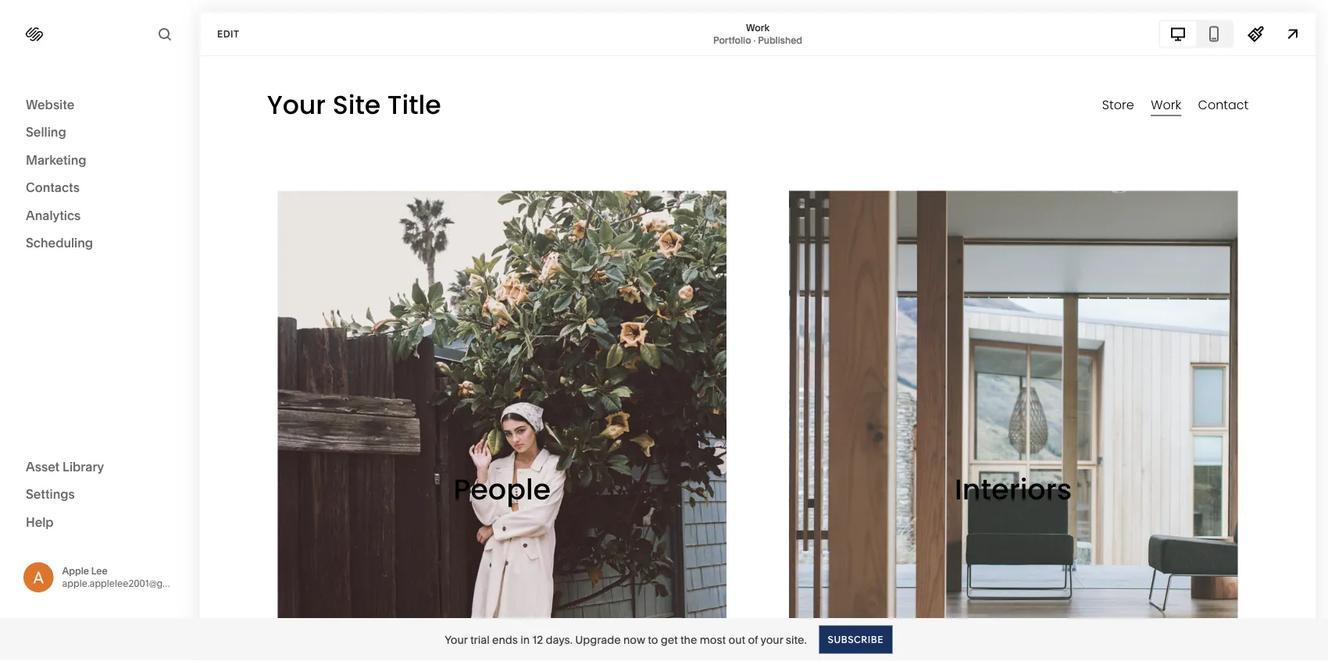 Task type: locate. For each thing, give the bounding box(es) containing it.
trial
[[470, 634, 490, 647]]

asset library
[[26, 459, 104, 475]]

apple
[[62, 566, 89, 577]]

your
[[761, 634, 783, 647]]

lee
[[91, 566, 108, 577]]

scheduling
[[26, 236, 93, 251]]

settings
[[26, 487, 75, 502]]

marketing link
[[26, 152, 173, 170]]

subscribe button
[[819, 626, 892, 654]]

help
[[26, 515, 54, 530]]

site.
[[786, 634, 807, 647]]

selling
[[26, 125, 66, 140]]

edit button
[[207, 20, 250, 48]]

website link
[[26, 96, 173, 114]]

published
[[758, 34, 802, 46]]

out
[[729, 634, 745, 647]]

upgrade
[[575, 634, 621, 647]]

get
[[661, 634, 678, 647]]

the
[[681, 634, 697, 647]]

asset
[[26, 459, 60, 475]]

most
[[700, 634, 726, 647]]

analytics
[[26, 208, 81, 223]]

tab list
[[1160, 21, 1232, 46]]

marketing
[[26, 152, 86, 168]]

days.
[[546, 634, 573, 647]]

to
[[648, 634, 658, 647]]

your
[[445, 634, 468, 647]]

website
[[26, 97, 75, 112]]

asset library link
[[26, 459, 173, 477]]

library
[[62, 459, 104, 475]]

·
[[754, 34, 756, 46]]



Task type: describe. For each thing, give the bounding box(es) containing it.
edit
[[217, 28, 239, 39]]

selling link
[[26, 124, 173, 142]]

your trial ends in 12 days. upgrade now to get the most out of your site.
[[445, 634, 807, 647]]

apple.applelee2001@gmail.com
[[62, 578, 203, 590]]

work portfolio · published
[[713, 22, 802, 46]]

contacts link
[[26, 179, 173, 198]]

of
[[748, 634, 758, 647]]

12
[[533, 634, 543, 647]]

analytics link
[[26, 207, 173, 225]]

contacts
[[26, 180, 80, 195]]

apple lee apple.applelee2001@gmail.com
[[62, 566, 203, 590]]

work
[[746, 22, 770, 33]]

scheduling link
[[26, 235, 173, 253]]

ends
[[492, 634, 518, 647]]

now
[[623, 634, 645, 647]]

in
[[521, 634, 530, 647]]

settings link
[[26, 486, 173, 505]]

portfolio
[[713, 34, 751, 46]]

subscribe
[[828, 634, 884, 646]]

help link
[[26, 514, 54, 531]]



Task type: vqa. For each thing, say whether or not it's contained in the screenshot.
Create And Manage Lists Of Subscribers.
no



